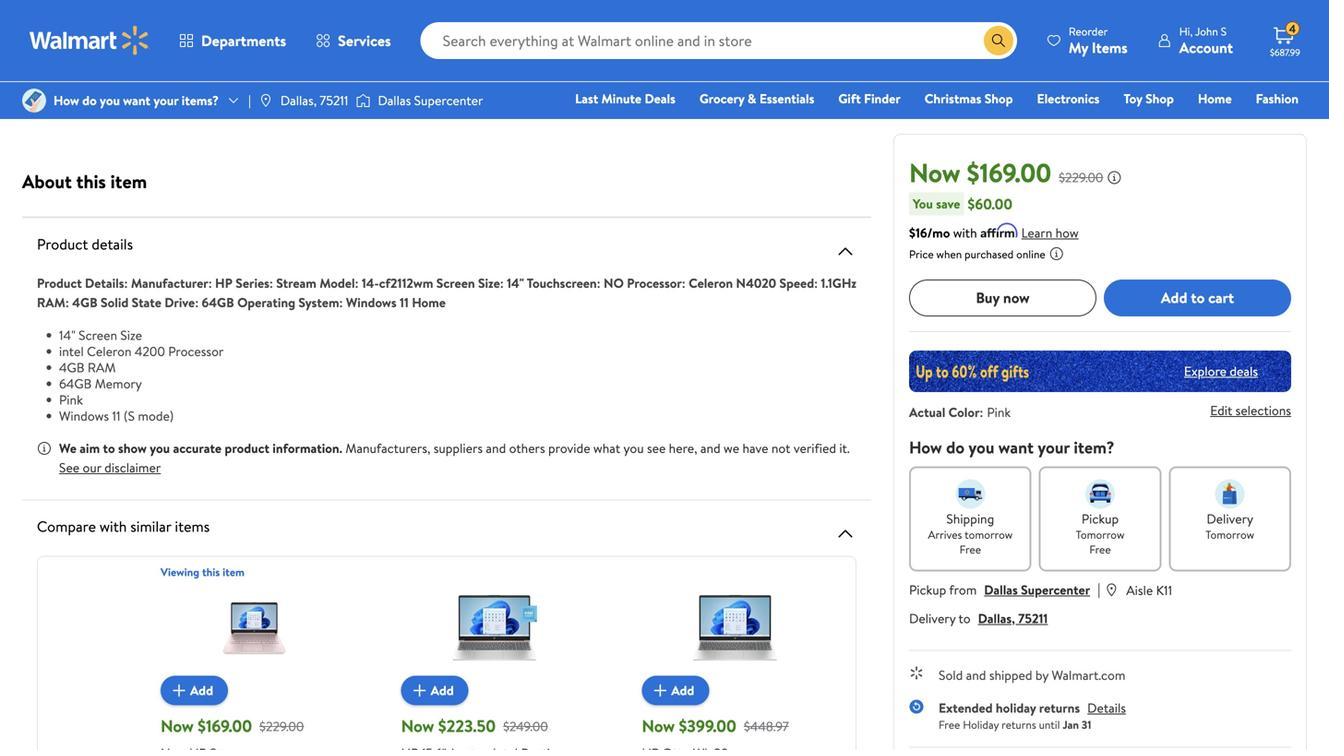 Task type: describe. For each thing, give the bounding box(es) containing it.
state
[[132, 294, 162, 312]]

life,
[[780, 115, 808, 135]]

now for now $169.00
[[910, 155, 961, 191]]

gift cards link
[[996, 115, 1071, 134]]

hi, john s account
[[1180, 24, 1234, 58]]

pink inside 14" screen size intel celeron 4200 processor 4gb ram 64gb memory pink windows 11 (s mode)
[[59, 391, 83, 409]]

extended holiday returns details free holiday returns until jan 31
[[939, 699, 1127, 733]]

items
[[1092, 37, 1128, 58]]

this for viewing
[[202, 565, 220, 580]]

0 vertical spatial |
[[248, 91, 251, 109]]

now for now $223.50 $249.00
[[401, 715, 435, 738]]

chuwi gemibook plus 15.6" laptop 512gb ssd 16gb ddr5,12th gen intel n100,2k ips display,quad core,windows 11 gaming notebook computer,3.4ghz,wifi 6,1920*1080
[[26, 0, 193, 156]]

1 save from the left
[[260, 37, 283, 53]]

day down departments
[[252, 72, 268, 87]]

product details image
[[835, 241, 857, 263]]

tomorrow
[[965, 527, 1013, 543]]

edit selections
[[1211, 402, 1292, 420]]

size
[[120, 326, 142, 344]]

Search search field
[[421, 22, 1018, 59]]

0 horizontal spatial silver
[[663, 74, 698, 95]]

actual color : pink
[[910, 403, 1011, 421]]

you up computer,3.4ghz,wifi
[[100, 91, 120, 109]]

 image for how do you want your items?
[[22, 89, 46, 113]]

how
[[1056, 224, 1079, 242]]

product for product details: manufacturer: hp series: stream model: 14-cf2112wm screen size: 14" touchscreen: no processor: celeron n4020 speed: 1.1ghz ram: 4gb solid state drive: 64gb operating system: windows 11 home
[[37, 274, 82, 292]]

add for now $223.50
[[431, 682, 454, 700]]

extra for product 'group' containing 1624
[[299, 37, 325, 53]]

0 horizontal spatial 2-day shipping
[[30, 91, 98, 107]]

add button for $399.00
[[642, 677, 710, 706]]

extra for product 'group' containing 1575
[[512, 37, 537, 53]]

k11
[[1157, 582, 1173, 600]]

to for add
[[1192, 288, 1206, 308]]

an for product 'group' containing 1624
[[285, 37, 297, 53]]

cards
[[1030, 115, 1063, 133]]

we
[[724, 440, 740, 458]]

account
[[1180, 37, 1234, 58]]

purchased
[[965, 246, 1014, 262]]

intent image for pickup image
[[1086, 480, 1116, 509]]

product group containing chuwi gemibook plus 15.6" laptop 512gb ssd 16gb ddr5,12th gen intel n100,2k ips display,quad core,windows 11 gaming notebook computer,3.4ghz,wifi 6,1920*1080
[[26, 0, 198, 156]]

now $399.00 group
[[642, 580, 829, 751]]

4gb inside 14" screen size intel celeron 4200 processor 4gb ram 64gb memory pink windows 11 (s mode)
[[59, 359, 85, 377]]

we aim to show you accurate product information. manufacturers, suppliers and others provide what you see here, and we have not verified it. see our disclaimer
[[59, 440, 850, 477]]

add button for $169.00
[[161, 677, 228, 706]]

2- for product 'group' containing 1575
[[454, 72, 464, 87]]

hp otto wk 20 image
[[688, 580, 784, 677]]

$169.00 for now $169.00 $229.00
[[198, 715, 252, 738]]

1 horizontal spatial returns
[[1040, 699, 1081, 717]]

office
[[781, 95, 823, 115]]

0 vertical spatial dallas,
[[281, 91, 317, 109]]

items
[[175, 517, 210, 537]]

want for items?
[[123, 91, 151, 109]]

product for product details
[[37, 234, 88, 254]]

last
[[576, 90, 599, 108]]

now
[[1004, 288, 1030, 308]]

color
[[949, 403, 980, 421]]

 image for dallas supercenter
[[356, 91, 371, 110]]

business
[[693, 34, 747, 54]]

pickup for pickup tomorrow free
[[1082, 510, 1120, 528]]

bt
[[693, 135, 708, 156]]

1 vertical spatial dallas,
[[979, 610, 1016, 628]]

buy
[[977, 288, 1000, 308]]

your for items?
[[154, 91, 179, 109]]

11 inside 14" screen size intel celeron 4200 processor 4gb ram 64gb memory pink windows 11 (s mode)
[[112, 407, 121, 425]]

celeron inside product details: manufacturer: hp series: stream model: 14-cf2112wm screen size: 14" touchscreen: no processor: celeron n4020 speed: 1.1ghz ram: 4gb solid state drive: 64gb operating system: windows 11 home
[[689, 274, 733, 292]]

Walmart Site-Wide search field
[[421, 22, 1018, 59]]

15.6"
[[26, 13, 54, 34]]

you save $60.00
[[913, 194, 1013, 214]]

gift finder link
[[831, 89, 909, 109]]

christmas shop link
[[917, 89, 1022, 109]]

day up dallas supercenter
[[464, 72, 481, 87]]

ssd,
[[707, 95, 737, 115]]

see
[[647, 440, 666, 458]]

intel
[[59, 343, 84, 361]]

this for about
[[76, 169, 106, 194]]

$16/mo with
[[910, 224, 978, 242]]

add for now $399.00
[[672, 682, 695, 700]]

1 horizontal spatial 75211
[[1019, 610, 1049, 628]]

hp 17  17.3" hd touchscreen [windows 11 pro] business laptop computer, intel pentium silver n5030, 16gb ram, 512gb ssd, 1-year office 365, long battery life, wi- fi 5, bt 5, hdmi, silver
[[663, 0, 833, 156]]

details button
[[1088, 699, 1127, 717]]

affirm image
[[981, 223, 1018, 238]]

add button for $223.50
[[401, 677, 469, 706]]

walmart image
[[30, 26, 150, 55]]

pro]
[[663, 34, 690, 54]]

grocery & essentials link
[[692, 89, 823, 109]]

1 horizontal spatial 2-day shipping
[[242, 72, 311, 87]]

items?
[[182, 91, 219, 109]]

with for $16/mo
[[954, 224, 978, 242]]

free inside shipping arrives tomorrow free
[[960, 542, 982, 558]]

64gb inside 14" screen size intel celeron 4200 processor 4gb ram 64gb memory pink windows 11 (s mode)
[[59, 375, 92, 393]]

0 horizontal spatial dallas
[[378, 91, 411, 109]]

product details: manufacturer: hp series: stream model: 14-cf2112wm screen size: 14" touchscreen: no processor: celeron n4020 speed: 1.1ghz ram: 4gb solid state drive: 64gb operating system: windows 11 home
[[37, 274, 857, 312]]

0 vertical spatial home
[[1199, 90, 1233, 108]]

laptop inside hp 17  17.3" hd touchscreen [windows 11 pro] business laptop computer, intel pentium silver n5030, 16gb ram, 512gb ssd, 1-year office 365, long battery life, wi- fi 5, bt 5, hdmi, silver
[[751, 34, 795, 54]]

drive:
[[165, 294, 199, 312]]

want for item?
[[999, 436, 1034, 459]]

touchscreen:
[[527, 274, 601, 292]]

model:
[[320, 274, 359, 292]]

0 horizontal spatial 2-
[[30, 91, 40, 107]]

$249.00
[[503, 718, 548, 736]]

compare with similar items image
[[835, 523, 857, 545]]

4gb inside product details: manufacturer: hp series: stream model: 14-cf2112wm screen size: 14" touchscreen: no processor: celeron n4020 speed: 1.1ghz ram: 4gb solid state drive: 64gb operating system: windows 11 home
[[72, 294, 98, 312]]

tomorrow for delivery
[[1206, 527, 1255, 543]]

learn how button
[[1022, 223, 1079, 243]]

verified
[[794, 440, 837, 458]]

product
[[225, 440, 270, 458]]

4200
[[135, 343, 165, 361]]

processor
[[168, 343, 224, 361]]

hp inside product details: manufacturer: hp series: stream model: 14-cf2112wm screen size: 14" touchscreen: no processor: celeron n4020 speed: 1.1ghz ram: 4gb solid state drive: 64gb operating system: windows 11 home
[[215, 274, 233, 292]]

0 horizontal spatial returns
[[1002, 717, 1037, 733]]

grocery & essentials
[[700, 90, 815, 108]]

do for how do you want your items?
[[82, 91, 97, 109]]

you down :
[[969, 436, 995, 459]]

holiday
[[996, 699, 1037, 717]]

notebook
[[26, 95, 90, 115]]

intel inside chuwi gemibook plus 15.6" laptop 512gb ssd 16gb ddr5,12th gen intel n100,2k ips display,quad core,windows 11 gaming notebook computer,3.4ghz,wifi 6,1920*1080
[[164, 34, 193, 54]]

explore deals link
[[1177, 355, 1266, 388]]

add to cart
[[1162, 288, 1235, 308]]

screen inside 14" screen size intel celeron 4200 processor 4gb ram 64gb memory pink windows 11 (s mode)
[[79, 326, 117, 344]]

an for product 'group' containing 1575
[[498, 37, 509, 53]]

we
[[59, 440, 77, 458]]

laptop inside chuwi gemibook plus 15.6" laptop 512gb ssd 16gb ddr5,12th gen intel n100,2k ips display,quad core,windows 11 gaming notebook computer,3.4ghz,wifi 6,1920*1080
[[58, 13, 102, 34]]

reorder my items
[[1069, 24, 1128, 58]]

learn more about strikethrough prices image
[[1108, 170, 1123, 185]]

$60.00 for product 'group' containing 1624
[[327, 37, 361, 53]]

14-
[[362, 274, 379, 292]]

christmas shop
[[925, 90, 1014, 108]]

shipping down 1575
[[484, 72, 523, 87]]

shop for christmas shop
[[985, 90, 1014, 108]]

now $169.00 group
[[161, 580, 348, 751]]

$223.50
[[439, 715, 496, 738]]

to inside "we aim to show you accurate product information. manufacturers, suppliers and others provide what you see here, and we have not verified it. see our disclaimer"
[[103, 440, 115, 458]]

1 vertical spatial silver
[[772, 135, 807, 156]]

row containing now $169.00
[[38, 565, 856, 751]]

christmas
[[925, 90, 982, 108]]

1 horizontal spatial and
[[701, 440, 721, 458]]

dallas inside pickup from dallas supercenter |
[[985, 581, 1019, 599]]

supercenter inside pickup from dallas supercenter |
[[1022, 581, 1091, 599]]

operating
[[237, 294, 296, 312]]

512gb inside hp 17  17.3" hd touchscreen [windows 11 pro] business laptop computer, intel pentium silver n5030, 16gb ram, 512gb ssd, 1-year office 365, long battery life, wi- fi 5, bt 5, hdmi, silver
[[663, 95, 704, 115]]

11 inside hp 17  17.3" hd touchscreen [windows 11 pro] business laptop computer, intel pentium silver n5030, 16gb ram, 512gb ssd, 1-year office 365, long battery life, wi- fi 5, bt 5, hdmi, silver
[[812, 13, 822, 34]]

ram
[[88, 359, 116, 377]]

512gb inside chuwi gemibook plus 15.6" laptop 512gb ssd 16gb ddr5,12th gen intel n100,2k ips display,quad core,windows 11 gaming notebook computer,3.4ghz,wifi 6,1920*1080
[[105, 13, 146, 34]]

services
[[338, 30, 391, 51]]

price
[[910, 246, 934, 262]]

core,windows
[[26, 74, 118, 95]]

1 horizontal spatial pink
[[988, 403, 1011, 421]]

dallas, 75211
[[281, 91, 349, 109]]

gen
[[134, 34, 161, 54]]

system:
[[299, 294, 343, 312]]

grocery
[[700, 90, 745, 108]]

stream
[[276, 274, 317, 292]]

fi
[[663, 135, 675, 156]]

hdmi,
[[726, 135, 769, 156]]

services button
[[301, 18, 406, 63]]

0 vertical spatial supercenter
[[414, 91, 483, 109]]

$229.00 inside "now $169.00 $229.00"
[[260, 718, 304, 736]]

jan
[[1063, 717, 1080, 733]]

computer,
[[663, 54, 732, 74]]

now $223.50 group
[[401, 580, 589, 751]]

365,
[[663, 115, 691, 135]]

processor:
[[627, 274, 686, 292]]

long
[[694, 115, 726, 135]]

learn how
[[1022, 224, 1079, 242]]



Task type: locate. For each thing, give the bounding box(es) containing it.
1 horizontal spatial an
[[498, 37, 509, 53]]

2-day shipping
[[242, 72, 311, 87], [454, 72, 523, 87], [30, 91, 98, 107]]

1 horizontal spatial 64gb
[[202, 294, 234, 312]]

$60.00 up "last minute deals" link
[[540, 37, 573, 53]]

2-day shipping down "n100,2k"
[[30, 91, 98, 107]]

2 horizontal spatial and
[[967, 667, 987, 685]]

explore
[[1185, 363, 1227, 381]]

0 horizontal spatial laptop
[[58, 13, 102, 34]]

1 horizontal spatial windows
[[346, 294, 397, 312]]

day right 3+
[[682, 91, 699, 107]]

1 horizontal spatial add button
[[401, 677, 469, 706]]

add to cart image
[[168, 680, 190, 702], [650, 680, 672, 702]]

1 add to cart image from the left
[[168, 680, 190, 702]]

0 vertical spatial pickup
[[1082, 510, 1120, 528]]

pentium
[[767, 54, 821, 74]]

0 horizontal spatial 512gb
[[105, 13, 146, 34]]

add to cart image
[[409, 680, 431, 702]]

0 vertical spatial silver
[[663, 74, 698, 95]]

hp left 17
[[663, 0, 683, 13]]

solid
[[101, 294, 129, 312]]

 image down "n100,2k"
[[22, 89, 46, 113]]

online
[[1017, 246, 1046, 262]]

returns left 31
[[1040, 699, 1081, 717]]

2 horizontal spatial 2-day shipping
[[454, 72, 523, 87]]

2 save an extra $60.00 from the left
[[473, 37, 573, 53]]

add button up $399.00
[[642, 677, 710, 706]]

1 horizontal spatial gift
[[1004, 115, 1027, 133]]

windows inside 14" screen size intel celeron 4200 processor 4gb ram 64gb memory pink windows 11 (s mode)
[[59, 407, 109, 425]]

hi,
[[1180, 24, 1194, 39]]

$60.00 up dallas, 75211
[[327, 37, 361, 53]]

one debit link
[[1150, 115, 1229, 134]]

intent image for delivery image
[[1216, 480, 1246, 509]]

tomorrow for pickup
[[1077, 527, 1125, 543]]

1 horizontal spatial dallas,
[[979, 610, 1016, 628]]

add button up "now $169.00 $229.00"
[[161, 677, 228, 706]]

electronics
[[1038, 90, 1100, 108]]

75211 down services "popup button"
[[320, 91, 349, 109]]

5, right bt
[[711, 135, 723, 156]]

add to cart image for now $399.00
[[650, 680, 672, 702]]

| right items?
[[248, 91, 251, 109]]

1 horizontal spatial save an extra $60.00
[[473, 37, 573, 53]]

1575
[[510, 14, 531, 30]]

save an extra $60.00 for product 'group' containing 1575
[[473, 37, 573, 53]]

0 vertical spatial item
[[110, 169, 147, 194]]

day down "n100,2k"
[[40, 91, 56, 107]]

1 horizontal spatial $60.00
[[540, 37, 573, 53]]

11 inside chuwi gemibook plus 15.6" laptop 512gb ssd 16gb ddr5,12th gen intel n100,2k ips display,quad core,windows 11 gaming notebook computer,3.4ghz,wifi 6,1920*1080
[[122, 74, 131, 95]]

hp 15.6", laptop intel pentium processor 4gb ram, 128gb ufs, scarlet red, windows 11, 15-fd0083wm image
[[447, 580, 543, 677]]

want down actual color : pink
[[999, 436, 1034, 459]]

when
[[937, 246, 963, 262]]

0 vertical spatial to
[[1192, 288, 1206, 308]]

1 vertical spatial celeron
[[87, 343, 132, 361]]

and right sold
[[967, 667, 987, 685]]

11 right [windows
[[812, 13, 822, 34]]

mode)
[[138, 407, 174, 425]]

1 vertical spatial product
[[37, 274, 82, 292]]

0 horizontal spatial pickup
[[910, 581, 947, 599]]

delivery inside "delivery tomorrow"
[[1207, 510, 1254, 528]]

512gb
[[105, 13, 146, 34], [663, 95, 704, 115]]

75211
[[320, 91, 349, 109], [1019, 610, 1049, 628]]

1 horizontal spatial 2-
[[242, 72, 252, 87]]

to
[[1192, 288, 1206, 308], [103, 440, 115, 458], [959, 610, 971, 628]]

2 tomorrow from the left
[[1206, 527, 1255, 543]]

item for about this item
[[110, 169, 147, 194]]

shop right toy
[[1146, 90, 1175, 108]]

search icon image
[[992, 33, 1007, 48]]

product up ram:
[[37, 274, 82, 292]]

0 horizontal spatial save
[[260, 37, 283, 53]]

1 vertical spatial 16gb
[[753, 74, 786, 95]]

n100,2k
[[26, 54, 80, 74]]

0 horizontal spatial this
[[76, 169, 106, 194]]

home up debit
[[1199, 90, 1233, 108]]

0 horizontal spatial  image
[[22, 89, 46, 113]]

1 extra from the left
[[299, 37, 325, 53]]

ddr5,12th
[[62, 34, 131, 54]]

1 save an extra $60.00 from the left
[[260, 37, 361, 53]]

2 extra from the left
[[512, 37, 537, 53]]

add inside now $399.00 "group"
[[672, 682, 695, 700]]

16gb inside chuwi gemibook plus 15.6" laptop 512gb ssd 16gb ddr5,12th gen intel n100,2k ips display,quad core,windows 11 gaming notebook computer,3.4ghz,wifi 6,1920*1080
[[26, 34, 59, 54]]

product group containing 1624
[[238, 0, 410, 118]]

to for delivery
[[959, 610, 971, 628]]

1 horizontal spatial intel
[[735, 54, 764, 74]]

you left see
[[624, 440, 644, 458]]

16gb
[[26, 34, 59, 54], [753, 74, 786, 95]]

2 save from the left
[[473, 37, 495, 53]]

to left "cart"
[[1192, 288, 1206, 308]]

add to cart image up "now $169.00 $229.00"
[[168, 680, 190, 702]]

0 horizontal spatial gift
[[839, 90, 862, 108]]

delivery down from
[[910, 610, 956, 628]]

this right about
[[76, 169, 106, 194]]

save
[[260, 37, 283, 53], [473, 37, 495, 53]]

11 inside product details: manufacturer: hp series: stream model: 14-cf2112wm screen size: 14" touchscreen: no processor: celeron n4020 speed: 1.1ghz ram: 4gb solid state drive: 64gb operating system: windows 11 home
[[400, 294, 409, 312]]

aisle
[[1127, 582, 1154, 600]]

0 horizontal spatial add to cart image
[[168, 680, 190, 702]]

0 vertical spatial screen
[[437, 274, 475, 292]]

details:
[[85, 274, 128, 292]]

0 horizontal spatial supercenter
[[414, 91, 483, 109]]

to down from
[[959, 610, 971, 628]]

1 vertical spatial gift
[[1004, 115, 1027, 133]]

16gb inside hp 17  17.3" hd touchscreen [windows 11 pro] business laptop computer, intel pentium silver n5030, 16gb ram, 512gb ssd, 1-year office 365, long battery life, wi- fi 5, bt 5, hdmi, silver
[[753, 74, 786, 95]]

1624
[[297, 14, 320, 30]]

screen up ram
[[79, 326, 117, 344]]

1 vertical spatial delivery
[[910, 610, 956, 628]]

1 vertical spatial dallas
[[985, 581, 1019, 599]]

how down actual
[[910, 436, 943, 459]]

5, right fi
[[678, 135, 690, 156]]

product details
[[37, 234, 133, 254]]

departments button
[[164, 18, 301, 63]]

0 vertical spatial dallas
[[378, 91, 411, 109]]

1 horizontal spatial this
[[202, 565, 220, 580]]

now for now $399.00 $448.97
[[642, 715, 675, 738]]

pickup for pickup from dallas supercenter |
[[910, 581, 947, 599]]

dallas up 'dallas, 75211' button in the right of the page
[[985, 581, 1019, 599]]

2 5, from the left
[[711, 135, 723, 156]]

$60.00 for product 'group' containing 1575
[[540, 37, 573, 53]]

0 vertical spatial do
[[82, 91, 97, 109]]

do
[[82, 91, 97, 109], [947, 436, 965, 459]]

screen inside product details: manufacturer: hp series: stream model: 14-cf2112wm screen size: 14" touchscreen: no processor: celeron n4020 speed: 1.1ghz ram: 4gb solid state drive: 64gb operating system: windows 11 home
[[437, 274, 475, 292]]

product group containing 1575
[[451, 0, 622, 118]]

compare with similar items
[[37, 517, 210, 537]]

home down cf2112wm
[[412, 294, 446, 312]]

walmart+
[[1244, 115, 1299, 133]]

registry
[[1087, 115, 1134, 133]]

manufacturers,
[[346, 440, 431, 458]]

show
[[118, 440, 147, 458]]

how down "n100,2k"
[[54, 91, 79, 109]]

1 vertical spatial with
[[100, 517, 127, 537]]

touchscreen
[[663, 13, 743, 34]]

2- down departments
[[242, 72, 252, 87]]

2- up dallas supercenter
[[454, 72, 464, 87]]

screen
[[437, 274, 475, 292], [79, 326, 117, 344]]

4
[[1290, 21, 1297, 37]]

11 down cf2112wm
[[400, 294, 409, 312]]

now inside "group"
[[642, 715, 675, 738]]

intel right gen
[[164, 34, 193, 54]]

windows inside product details: manufacturer: hp series: stream model: 14-cf2112wm screen size: 14" touchscreen: no processor: celeron n4020 speed: 1.1ghz ram: 4gb solid state drive: 64gb operating system: windows 11 home
[[346, 294, 397, 312]]

0 vertical spatial how
[[54, 91, 79, 109]]

this right viewing
[[202, 565, 220, 580]]

1 vertical spatial 4gb
[[59, 359, 85, 377]]

1 tomorrow from the left
[[1077, 527, 1125, 543]]

add inside now $169.00 group
[[190, 682, 213, 700]]

2 an from the left
[[498, 37, 509, 53]]

to inside button
[[1192, 288, 1206, 308]]

0 horizontal spatial windows
[[59, 407, 109, 425]]

new hp stream image
[[206, 580, 302, 677]]

0 horizontal spatial hp
[[215, 274, 233, 292]]

product group
[[26, 0, 198, 156], [238, 0, 410, 118], [451, 0, 622, 118], [663, 0, 835, 156]]

1 vertical spatial this
[[202, 565, 220, 580]]

2 add button from the left
[[401, 677, 469, 706]]

save an extra $60.00 down 1575
[[473, 37, 573, 53]]

1 5, from the left
[[678, 135, 690, 156]]

pickup
[[1082, 510, 1120, 528], [910, 581, 947, 599]]

how for how do you want your item?
[[910, 436, 943, 459]]

now for now $169.00 $229.00
[[161, 715, 194, 738]]

0 horizontal spatial extra
[[299, 37, 325, 53]]

dallas supercenter button
[[985, 581, 1091, 599]]

1 horizontal spatial item
[[223, 565, 245, 580]]

11 left the (s
[[112, 407, 121, 425]]

returns left until
[[1002, 717, 1037, 733]]

14" inside product details: manufacturer: hp series: stream model: 14-cf2112wm screen size: 14" touchscreen: no processor: celeron n4020 speed: 1.1ghz ram: 4gb solid state drive: 64gb operating system: windows 11 home
[[507, 274, 524, 292]]

plus
[[149, 0, 175, 13]]

product group containing hp 17  17.3" hd touchscreen [windows 11 pro] business laptop computer, intel pentium silver n5030, 16gb ram, 512gb ssd, 1-year office 365, long battery life, wi- fi 5, bt 5, hdmi, silver
[[663, 0, 835, 156]]

walmart.com
[[1052, 667, 1126, 685]]

$16/mo
[[910, 224, 951, 242]]

how do you want your item?
[[910, 436, 1115, 459]]

0 horizontal spatial tomorrow
[[1077, 527, 1125, 543]]

4gb left ram
[[59, 359, 85, 377]]

4 product group from the left
[[663, 0, 835, 156]]

0 horizontal spatial delivery
[[910, 610, 956, 628]]

add button inside now $169.00 group
[[161, 677, 228, 706]]

add button inside now $223.50 group
[[401, 677, 469, 706]]

1 horizontal spatial laptop
[[751, 34, 795, 54]]

0 horizontal spatial an
[[285, 37, 297, 53]]

1 horizontal spatial delivery
[[1207, 510, 1254, 528]]

1 an from the left
[[285, 37, 297, 53]]

here,
[[669, 440, 698, 458]]

about
[[22, 169, 72, 194]]

delivery tomorrow
[[1206, 510, 1255, 543]]

1 vertical spatial home
[[412, 294, 446, 312]]

3 product group from the left
[[451, 0, 622, 118]]

1 vertical spatial how
[[910, 436, 943, 459]]

0 vertical spatial $229.00
[[1059, 169, 1104, 187]]

1 add button from the left
[[161, 677, 228, 706]]

0 horizontal spatial how
[[54, 91, 79, 109]]

1 horizontal spatial pickup
[[1082, 510, 1120, 528]]

dallas, down 1624
[[281, 91, 317, 109]]

free left holiday
[[939, 717, 961, 733]]

toy shop
[[1124, 90, 1175, 108]]

pink down intel
[[59, 391, 83, 409]]

2 shop from the left
[[1146, 90, 1175, 108]]

0 vertical spatial product
[[37, 234, 88, 254]]

intel up &
[[735, 54, 764, 74]]

save up dallas supercenter
[[473, 37, 495, 53]]

4gb
[[72, 294, 98, 312], [59, 359, 85, 377]]

1 shop from the left
[[985, 90, 1014, 108]]

now $169.00 $229.00
[[161, 715, 304, 738]]

1 horizontal spatial home
[[1199, 90, 1233, 108]]

14" inside 14" screen size intel celeron 4200 processor 4gb ram 64gb memory pink windows 11 (s mode)
[[59, 326, 76, 344]]

shipping up computer,3.4ghz,wifi
[[59, 91, 98, 107]]

product
[[37, 234, 88, 254], [37, 274, 82, 292]]

hd
[[732, 0, 754, 13]]

windows up aim on the left bottom of page
[[59, 407, 109, 425]]

it.
[[840, 440, 850, 458]]

 image
[[258, 93, 273, 108]]

0 horizontal spatial |
[[248, 91, 251, 109]]

extra down 1624
[[299, 37, 325, 53]]

0 vertical spatial with
[[954, 224, 978, 242]]

2 add to cart image from the left
[[650, 680, 672, 702]]

debit
[[1189, 115, 1220, 133]]

item?
[[1074, 436, 1115, 459]]

1 vertical spatial screen
[[79, 326, 117, 344]]

0 vertical spatial 14"
[[507, 274, 524, 292]]

add button up $223.50
[[401, 677, 469, 706]]

your left items?
[[154, 91, 179, 109]]

delivery down intent image for delivery
[[1207, 510, 1254, 528]]

$399.00
[[679, 715, 737, 738]]

silver left wi-
[[772, 135, 807, 156]]

0 horizontal spatial 75211
[[320, 91, 349, 109]]

1 vertical spatial item
[[223, 565, 245, 580]]

2- for product 'group' containing 1624
[[242, 72, 252, 87]]

free inside extended holiday returns details free holiday returns until jan 31
[[939, 717, 961, 733]]

about this item
[[22, 169, 147, 194]]

item inside row
[[223, 565, 245, 580]]

aisle k11
[[1127, 582, 1173, 600]]

what
[[594, 440, 621, 458]]

price when purchased online
[[910, 246, 1046, 262]]

speed:
[[780, 274, 818, 292]]

no
[[604, 274, 624, 292]]

essentials
[[760, 90, 815, 108]]

item for viewing this item
[[223, 565, 245, 580]]

0 vertical spatial your
[[154, 91, 179, 109]]

1 horizontal spatial extra
[[512, 37, 537, 53]]

silver up 365,
[[663, 74, 698, 95]]

2-day shipping up dallas supercenter
[[454, 72, 523, 87]]

accurate
[[173, 440, 222, 458]]

gift inside fashion gift cards
[[1004, 115, 1027, 133]]

add inside now $223.50 group
[[431, 682, 454, 700]]

1 horizontal spatial 14"
[[507, 274, 524, 292]]

explore deals
[[1185, 363, 1259, 381]]

0 horizontal spatial shop
[[985, 90, 1014, 108]]

add to cart image for now $169.00
[[168, 680, 190, 702]]

pickup inside "pickup tomorrow free"
[[1082, 510, 1120, 528]]

intent image for shipping image
[[956, 480, 986, 509]]

64gb inside product details: manufacturer: hp series: stream model: 14-cf2112wm screen size: 14" touchscreen: no processor: celeron n4020 speed: 1.1ghz ram: 4gb solid state drive: 64gb operating system: windows 11 home
[[202, 294, 234, 312]]

1 horizontal spatial celeron
[[689, 274, 733, 292]]

my
[[1069, 37, 1089, 58]]

with up price when purchased online
[[954, 224, 978, 242]]

extended
[[939, 699, 993, 717]]

1 product from the top
[[37, 234, 88, 254]]

add up $223.50
[[431, 682, 454, 700]]

11 left "gaming"
[[122, 74, 131, 95]]

1 horizontal spatial $229.00
[[1059, 169, 1104, 187]]

free down shipping
[[960, 542, 982, 558]]

add left "cart"
[[1162, 288, 1188, 308]]

n5030,
[[702, 74, 750, 95]]

0 horizontal spatial screen
[[79, 326, 117, 344]]

2 product from the top
[[37, 274, 82, 292]]

toy
[[1124, 90, 1143, 108]]

pickup inside pickup from dallas supercenter |
[[910, 581, 947, 599]]

product inside product details: manufacturer: hp series: stream model: 14-cf2112wm screen size: 14" touchscreen: no processor: celeron n4020 speed: 1.1ghz ram: 4gb solid state drive: 64gb operating system: windows 11 home
[[37, 274, 82, 292]]

1 horizontal spatial with
[[954, 224, 978, 242]]

with left similar
[[100, 517, 127, 537]]

your for item?
[[1038, 436, 1070, 459]]

buy now
[[977, 288, 1030, 308]]

add button inside now $399.00 "group"
[[642, 677, 710, 706]]

2 horizontal spatial $60.00
[[968, 194, 1013, 214]]

now $223.50 $249.00
[[401, 715, 548, 738]]

64gb down intel
[[59, 375, 92, 393]]

free inside "pickup tomorrow free"
[[1090, 542, 1112, 558]]

windows down 14-
[[346, 294, 397, 312]]

0 vertical spatial 64gb
[[202, 294, 234, 312]]

you right show
[[150, 440, 170, 458]]

hp inside hp 17  17.3" hd touchscreen [windows 11 pro] business laptop computer, intel pentium silver n5030, 16gb ram, 512gb ssd, 1-year office 365, long battery life, wi- fi 5, bt 5, hdmi, silver
[[663, 0, 683, 13]]

0 horizontal spatial to
[[103, 440, 115, 458]]

add to cart image up now $399.00 $448.97
[[650, 680, 672, 702]]

row
[[38, 565, 856, 751]]

delivery
[[1207, 510, 1254, 528], [910, 610, 956, 628]]

 image
[[22, 89, 46, 113], [356, 91, 371, 110]]

1 vertical spatial 64gb
[[59, 375, 92, 393]]

pickup down intent image for pickup
[[1082, 510, 1120, 528]]

this inside row
[[202, 565, 220, 580]]

pickup left from
[[910, 581, 947, 599]]

$60.00 up affirm icon
[[968, 194, 1013, 214]]

item right viewing
[[223, 565, 245, 580]]

1 vertical spatial to
[[103, 440, 115, 458]]

shipping up dallas, 75211
[[271, 72, 311, 87]]

$687.99
[[1271, 46, 1301, 59]]

:
[[980, 403, 984, 421]]

shipping left the 1-
[[701, 91, 741, 107]]

tomorrow down intent image for pickup
[[1077, 527, 1125, 543]]

1 horizontal spatial silver
[[772, 135, 807, 156]]

1 vertical spatial |
[[1098, 579, 1101, 600]]

your left item? on the bottom
[[1038, 436, 1070, 459]]

save an extra $60.00 for product 'group' containing 1624
[[260, 37, 361, 53]]

gift finder
[[839, 90, 901, 108]]

0 horizontal spatial and
[[486, 440, 506, 458]]

0 horizontal spatial pink
[[59, 391, 83, 409]]

2 product group from the left
[[238, 0, 410, 118]]

$169.00 for now $169.00
[[967, 155, 1052, 191]]

0 horizontal spatial intel
[[164, 34, 193, 54]]

home inside product details: manufacturer: hp series: stream model: 14-cf2112wm screen size: 14" touchscreen: no processor: celeron n4020 speed: 1.1ghz ram: 4gb solid state drive: 64gb operating system: windows 11 home
[[412, 294, 446, 312]]

up to sixty percent off deals. shop now. image
[[910, 351, 1292, 392]]

with for compare
[[100, 517, 127, 537]]

dallas, down pickup from dallas supercenter | at the bottom
[[979, 610, 1016, 628]]

free
[[960, 542, 982, 558], [1090, 542, 1112, 558], [939, 717, 961, 733]]

1 horizontal spatial dallas
[[985, 581, 1019, 599]]

returns
[[1040, 699, 1081, 717], [1002, 717, 1037, 733]]

2 horizontal spatial to
[[1192, 288, 1206, 308]]

intel inside hp 17  17.3" hd touchscreen [windows 11 pro] business laptop computer, intel pentium silver n5030, 16gb ram, 512gb ssd, 1-year office 365, long battery life, wi- fi 5, bt 5, hdmi, silver
[[735, 54, 764, 74]]

deals
[[645, 90, 676, 108]]

how for how do you want your items?
[[54, 91, 79, 109]]

add for now $169.00
[[190, 682, 213, 700]]

pink right :
[[988, 403, 1011, 421]]

ram,
[[790, 74, 825, 95]]

0 vertical spatial 75211
[[320, 91, 349, 109]]

and left we
[[701, 440, 721, 458]]

0 horizontal spatial 14"
[[59, 326, 76, 344]]

0 horizontal spatial 16gb
[[26, 34, 59, 54]]

shop for toy shop
[[1146, 90, 1175, 108]]

legal information image
[[1050, 246, 1065, 261]]

0 vertical spatial celeron
[[689, 274, 733, 292]]

walmart+ link
[[1236, 115, 1308, 134]]

1 horizontal spatial hp
[[663, 0, 683, 13]]

shop up gift cards link
[[985, 90, 1014, 108]]

0 horizontal spatial do
[[82, 91, 97, 109]]

celeron left n4020
[[689, 274, 733, 292]]

free down intent image for pickup
[[1090, 542, 1112, 558]]

0 horizontal spatial with
[[100, 517, 127, 537]]

gift left the cards
[[1004, 115, 1027, 133]]

1-
[[741, 95, 750, 115]]

computer,3.4ghz,wifi
[[26, 115, 174, 135]]

save an extra $60.00 down 1624
[[260, 37, 361, 53]]

celeron up "memory"
[[87, 343, 132, 361]]

to right aim on the left bottom of page
[[103, 440, 115, 458]]

details
[[1088, 699, 1127, 717]]

0 horizontal spatial your
[[154, 91, 179, 109]]

do up computer,3.4ghz,wifi
[[82, 91, 97, 109]]

save up dallas, 75211
[[260, 37, 283, 53]]

shipped
[[990, 667, 1033, 685]]

delivery for delivery to dallas, 75211
[[910, 610, 956, 628]]

2-day shipping up dallas, 75211
[[242, 72, 311, 87]]

add up $399.00
[[672, 682, 695, 700]]

1 horizontal spatial  image
[[356, 91, 371, 110]]

screen left size:
[[437, 274, 475, 292]]

save
[[937, 195, 961, 213]]

1 horizontal spatial 5,
[[711, 135, 723, 156]]

1 product group from the left
[[26, 0, 198, 156]]

want down the display,quad
[[123, 91, 151, 109]]

delivery for delivery tomorrow
[[1207, 510, 1254, 528]]

information.
[[273, 440, 343, 458]]

hp
[[663, 0, 683, 13], [215, 274, 233, 292]]

see
[[59, 459, 80, 477]]

0 vertical spatial gift
[[839, 90, 862, 108]]

gift left finder on the right
[[839, 90, 862, 108]]

0 horizontal spatial 5,
[[678, 135, 690, 156]]

item down computer,3.4ghz,wifi
[[110, 169, 147, 194]]

do for how do you want your item?
[[947, 436, 965, 459]]

14" right size:
[[507, 274, 524, 292]]

$169.00 inside group
[[198, 715, 252, 738]]

3 add button from the left
[[642, 677, 710, 706]]

celeron inside 14" screen size intel celeron 4200 processor 4gb ram 64gb memory pink windows 11 (s mode)
[[87, 343, 132, 361]]

do down actual color : pink
[[947, 436, 965, 459]]

laptop down hd at the top of the page
[[751, 34, 795, 54]]

0 horizontal spatial save an extra $60.00
[[260, 37, 361, 53]]

64gb right drive:
[[202, 294, 234, 312]]

extra down 1575
[[512, 37, 537, 53]]

dallas, 75211 button
[[979, 610, 1049, 628]]



Task type: vqa. For each thing, say whether or not it's contained in the screenshot.
the | to the top
yes



